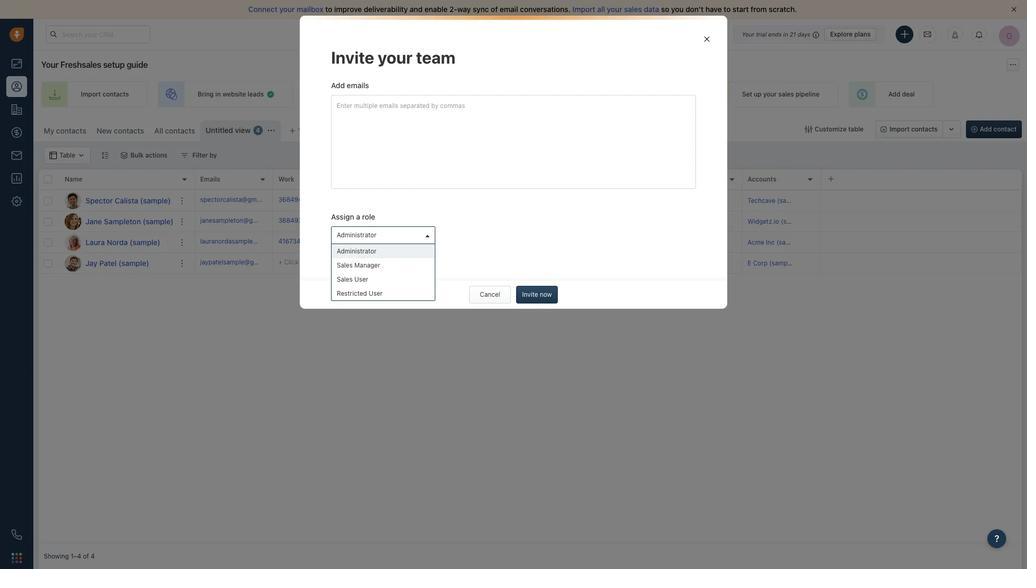 Task type: describe. For each thing, give the bounding box(es) containing it.
invite now
[[522, 290, 552, 298]]

mailbox
[[297, 5, 324, 14]]

add emails
[[331, 81, 369, 90]]

route
[[461, 90, 479, 98]]

import for import contacts link
[[81, 90, 101, 98]]

container_wx8msf4aqz5i3rn1 image for filter by button
[[181, 152, 188, 159]]

your trial ends in 21 days
[[742, 31, 811, 37]]

sales user option
[[332, 272, 435, 286]]

from
[[751, 5, 767, 14]]

3684932360 link
[[279, 216, 318, 227]]

import all your sales data link
[[573, 5, 661, 14]]

untitled
[[206, 126, 233, 135]]

new contacts
[[97, 126, 144, 135]]

press space to select this row. row containing spectorcalista@gmail.com
[[195, 190, 1022, 211]]

explore plans link
[[825, 28, 877, 40]]

+ add task for 37
[[357, 238, 388, 246]]

what's new image
[[952, 31, 959, 39]]

connect your mailbox link
[[249, 5, 325, 14]]

and
[[410, 5, 423, 14]]

3684932360
[[279, 216, 318, 224]]

18
[[435, 258, 444, 268]]

your right up
[[764, 90, 777, 98]]

import contacts button
[[876, 120, 943, 138]]

widgetz.io (sample)
[[748, 217, 807, 225]]

website
[[223, 90, 246, 98]]

container_wx8msf4aqz5i3rn1 image inside bring in website leads link
[[267, 90, 275, 99]]

12
[[298, 127, 305, 135]]

new
[[97, 126, 112, 135]]

set
[[742, 90, 753, 98]]

role
[[362, 212, 375, 221]]

you
[[672, 5, 684, 14]]

(sample) for acme inc (sample)
[[777, 238, 803, 246]]

(sample) for laura norda (sample)
[[130, 238, 160, 246]]

press space to select this row. row containing 18
[[195, 253, 1022, 274]]

(sample) for e corp (sample)
[[770, 259, 796, 267]]

spector calista (sample)
[[86, 196, 171, 205]]

press space to select this row. row containing 37
[[195, 232, 1022, 253]]

+ for 37
[[357, 238, 361, 246]]

janesampleton@gmail.com
[[200, 216, 279, 224]]

emails
[[347, 81, 369, 90]]

1 leads from the left
[[248, 90, 264, 98]]

by
[[210, 151, 217, 159]]

12 more...
[[298, 127, 328, 135]]

spectorcalista@gmail.com
[[200, 196, 278, 203]]

container_wx8msf4aqz5i3rn1 image for customize table button
[[805, 126, 813, 133]]

to inside row
[[301, 258, 306, 266]]

add down administrator option
[[362, 259, 374, 267]]

add for add emails
[[331, 81, 345, 90]]

conversations.
[[520, 5, 571, 14]]

acme inc (sample)
[[748, 238, 803, 246]]

work
[[279, 175, 294, 183]]

data
[[644, 5, 660, 14]]

click
[[284, 258, 299, 266]]

add deal link
[[849, 81, 934, 107]]

phone image
[[11, 529, 22, 540]]

laura norda (sample)
[[86, 238, 160, 246]]

to right route
[[498, 90, 504, 98]]

my
[[44, 126, 54, 135]]

so
[[661, 5, 670, 14]]

your for your freshsales setup guide
[[41, 60, 59, 69]]

1 vertical spatial 4
[[91, 553, 95, 560]]

name row
[[39, 170, 195, 190]]

explore
[[831, 30, 853, 38]]

invite inside invite now button
[[522, 290, 538, 298]]

0 horizontal spatial team
[[377, 90, 392, 98]]

jaypatelsample@gmail.com link
[[200, 258, 280, 269]]

all
[[154, 126, 163, 135]]

0 vertical spatial in
[[784, 31, 789, 37]]

grid containing 49
[[39, 168, 1022, 544]]

1 vertical spatial of
[[83, 553, 89, 560]]

manager
[[355, 261, 380, 269]]

jane sampleton (sample)
[[86, 217, 173, 226]]

+ for 18
[[357, 259, 361, 267]]

way
[[457, 5, 471, 14]]

a
[[356, 212, 360, 221]]

your right route
[[506, 90, 520, 98]]

37
[[435, 237, 445, 247]]

your left mailbox at top
[[280, 5, 295, 14]]

untitled view link
[[206, 125, 251, 136]]

import for import contacts button
[[890, 125, 910, 133]]

customize table
[[815, 125, 864, 133]]

1 horizontal spatial team
[[416, 47, 456, 67]]

task for 37
[[376, 238, 388, 246]]

phone element
[[6, 524, 27, 545]]

setup
[[103, 60, 125, 69]]

2 leads from the left
[[480, 90, 497, 98]]

contacts right my
[[56, 126, 86, 135]]

sales inside 'link'
[[627, 90, 643, 98]]

bring in website leads
[[198, 90, 264, 98]]

have
[[706, 5, 722, 14]]

freshsales
[[60, 60, 101, 69]]

contacts down "setup"
[[103, 90, 129, 98]]

up
[[754, 90, 762, 98]]

1 vertical spatial in
[[215, 90, 221, 98]]

set up your sales pipeline
[[742, 90, 820, 98]]

filter by button
[[174, 147, 224, 164]]

widgetz.io (sample) link
[[748, 217, 807, 225]]

showing
[[44, 553, 69, 560]]

connect
[[249, 5, 278, 14]]

jaypatelsample@gmail.com
[[200, 258, 280, 266]]

4167348672
[[279, 237, 316, 245]]

inc
[[766, 238, 775, 246]]

techcave
[[748, 197, 776, 204]]

jaypatelsample@gmail.com + click to add
[[200, 258, 319, 266]]

assign
[[331, 212, 354, 221]]

jane
[[86, 217, 102, 226]]

your freshsales setup guide
[[41, 60, 148, 69]]

user for restricted user
[[369, 289, 383, 297]]

spector calista (sample) link
[[86, 195, 171, 206]]

patel
[[99, 258, 117, 267]]

your down deliverability on the left top of the page
[[378, 47, 413, 67]]

2-
[[450, 5, 457, 14]]

container_wx8msf4aqz5i3rn1 image inside bulk actions button
[[121, 152, 128, 159]]

all
[[597, 5, 605, 14]]

actions
[[145, 151, 167, 159]]

sales manager
[[337, 261, 380, 269]]

user for sales user
[[355, 275, 368, 283]]

jay patel (sample)
[[86, 258, 149, 267]]

+ add task for 18
[[357, 259, 388, 267]]

(sample) for spector calista (sample)
[[140, 196, 171, 205]]

more...
[[307, 127, 328, 135]]



Task type: locate. For each thing, give the bounding box(es) containing it.
sales
[[337, 261, 353, 269], [337, 275, 353, 283]]

2 horizontal spatial team
[[521, 90, 536, 98]]

2 vertical spatial container_wx8msf4aqz5i3rn1 image
[[357, 218, 364, 225]]

1 vertical spatial import
[[81, 90, 101, 98]]

(sample) down the laura norda (sample) link
[[119, 258, 149, 267]]

1 + add task from the top
[[357, 238, 388, 246]]

2 row group from the left
[[195, 190, 1022, 274]]

2 vertical spatial invite
[[522, 290, 538, 298]]

0 horizontal spatial user
[[355, 275, 368, 283]]

restricted user option
[[332, 286, 435, 300]]

0 horizontal spatial of
[[83, 553, 89, 560]]

0 vertical spatial container_wx8msf4aqz5i3rn1 image
[[805, 126, 813, 133]]

connect your mailbox to improve deliverability and enable 2-way sync of email conversations. import all your sales data so you don't have to start from scratch.
[[249, 5, 797, 14]]

1 vertical spatial + add task
[[357, 259, 388, 267]]

row group containing 49
[[195, 190, 1022, 274]]

administrator up sales manager
[[337, 247, 377, 255]]

create
[[605, 90, 625, 98]]

(sample)
[[140, 196, 171, 205], [778, 197, 803, 204], [143, 217, 173, 226], [781, 217, 807, 225], [130, 238, 160, 246], [777, 238, 803, 246], [119, 258, 149, 267], [770, 259, 796, 267]]

+ add task up manager
[[357, 238, 388, 246]]

leads right website
[[248, 90, 264, 98]]

name
[[65, 175, 82, 183]]

invite your team
[[331, 47, 456, 67], [344, 90, 392, 98]]

lauranordasample@gmail.com link
[[200, 237, 289, 248]]

leads right route
[[480, 90, 497, 98]]

press space to select this row. row containing laura norda (sample)
[[39, 232, 195, 253]]

sales up sales user at the top left of the page
[[337, 261, 353, 269]]

press space to select this row. row containing 49
[[195, 211, 1022, 232]]

import left all
[[573, 5, 596, 14]]

1 vertical spatial container_wx8msf4aqz5i3rn1 image
[[181, 152, 188, 159]]

grid
[[39, 168, 1022, 544]]

add left deal
[[889, 90, 901, 98]]

norda
[[107, 238, 128, 246]]

your right all
[[607, 5, 623, 14]]

1 vertical spatial task
[[376, 259, 388, 267]]

list box containing administrator
[[332, 244, 435, 300]]

0 horizontal spatial import
[[81, 90, 101, 98]]

sales left 'pipeline'
[[779, 90, 794, 98]]

1 administrator from the top
[[337, 231, 377, 239]]

0 horizontal spatial your
[[41, 60, 59, 69]]

freshworks switcher image
[[11, 553, 22, 563]]

to right mailbox at top
[[325, 5, 332, 14]]

contacts right all
[[165, 126, 195, 135]]

+ up sales user at the top left of the page
[[357, 259, 361, 267]]

route leads to your team
[[461, 90, 536, 98]]

0 horizontal spatial container_wx8msf4aqz5i3rn1 image
[[181, 152, 188, 159]]

12 more... button
[[284, 124, 334, 138]]

sampleton
[[104, 217, 141, 226]]

list box
[[332, 244, 435, 300]]

import inside import contacts button
[[890, 125, 910, 133]]

container_wx8msf4aqz5i3rn1 image right website
[[267, 90, 275, 99]]

customize
[[815, 125, 847, 133]]

sales for sales user
[[337, 275, 353, 283]]

import contacts down "setup"
[[81, 90, 129, 98]]

0 vertical spatial task
[[376, 238, 388, 246]]

add for add deal
[[889, 90, 901, 98]]

email
[[500, 5, 518, 14]]

+
[[357, 238, 361, 246], [279, 258, 282, 266], [357, 259, 361, 267]]

container_wx8msf4aqz5i3rn1 image
[[267, 90, 275, 99], [268, 127, 275, 134], [121, 152, 128, 159]]

1 vertical spatial invite
[[344, 90, 360, 98]]

4 right 1–4
[[91, 553, 95, 560]]

press space to select this row. row
[[39, 190, 195, 211], [195, 190, 1022, 211], [39, 211, 195, 232], [195, 211, 1022, 232], [39, 232, 195, 253], [195, 232, 1022, 253], [39, 253, 195, 274], [195, 253, 1022, 274]]

all contacts
[[154, 126, 195, 135]]

invite your team up emails
[[331, 47, 456, 67]]

invite up add emails
[[331, 47, 374, 67]]

1 horizontal spatial leads
[[480, 90, 497, 98]]

1 vertical spatial container_wx8msf4aqz5i3rn1 image
[[268, 127, 275, 134]]

your
[[742, 31, 755, 37], [41, 60, 59, 69]]

1 horizontal spatial import contacts
[[890, 125, 938, 133]]

0 vertical spatial invite
[[331, 47, 374, 67]]

+ add task down administrator option
[[357, 259, 388, 267]]

2 horizontal spatial import
[[890, 125, 910, 133]]

e corp (sample) link
[[748, 259, 796, 267]]

0 vertical spatial import
[[573, 5, 596, 14]]

s image
[[65, 192, 81, 209]]

1 task from the top
[[376, 238, 388, 246]]

jay
[[86, 258, 98, 267]]

container_wx8msf4aqz5i3rn1 image left filter
[[181, 152, 188, 159]]

import contacts inside button
[[890, 125, 938, 133]]

+ up sales manager
[[357, 238, 361, 246]]

in
[[784, 31, 789, 37], [215, 90, 221, 98]]

create sales sequence
[[605, 90, 674, 98]]

set up your sales pipeline link
[[703, 81, 839, 107]]

0 vertical spatial invite your team
[[331, 47, 456, 67]]

(sample) right calista
[[140, 196, 171, 205]]

filter by
[[193, 151, 217, 159]]

import inside import contacts link
[[81, 90, 101, 98]]

3684945781
[[279, 196, 317, 203]]

pipeline
[[796, 90, 820, 98]]

techcave (sample) link
[[748, 197, 803, 204]]

(sample) inside the laura norda (sample) link
[[130, 238, 160, 246]]

table
[[849, 125, 864, 133]]

to left start
[[724, 5, 731, 14]]

0 vertical spatial administrator
[[337, 231, 377, 239]]

l image
[[65, 234, 81, 251]]

administrator inside dropdown button
[[337, 231, 377, 239]]

calista
[[115, 196, 138, 205]]

jay patel (sample) link
[[86, 258, 149, 268]]

bring
[[198, 90, 214, 98]]

sales
[[624, 5, 642, 14], [627, 90, 643, 98], [779, 90, 794, 98]]

sales for sales manager
[[337, 261, 353, 269]]

send email image
[[924, 30, 932, 39]]

invite your team link
[[304, 81, 411, 107]]

e
[[748, 259, 752, 267]]

add up manager
[[362, 238, 374, 246]]

0 vertical spatial your
[[742, 31, 755, 37]]

import contacts for import contacts link
[[81, 90, 129, 98]]

0 horizontal spatial 4
[[91, 553, 95, 560]]

container_wx8msf4aqz5i3rn1 image
[[805, 126, 813, 133], [181, 152, 188, 159], [357, 218, 364, 225]]

Search your CRM... text field
[[46, 26, 150, 43]]

3684945781 link
[[279, 195, 317, 206]]

to
[[325, 5, 332, 14], [724, 5, 731, 14], [498, 90, 504, 98], [301, 258, 306, 266]]

0 vertical spatial import contacts
[[81, 90, 129, 98]]

import contacts group
[[876, 120, 961, 138]]

user inside restricted user option
[[369, 289, 383, 297]]

user
[[355, 275, 368, 283], [369, 289, 383, 297]]

0 vertical spatial container_wx8msf4aqz5i3rn1 image
[[267, 90, 275, 99]]

1 horizontal spatial container_wx8msf4aqz5i3rn1 image
[[357, 218, 364, 225]]

j image
[[65, 213, 81, 230]]

assign a role
[[331, 212, 375, 221]]

your down emails
[[362, 90, 375, 98]]

spector
[[86, 196, 113, 205]]

my contacts
[[44, 126, 86, 135]]

administrator for administrator dropdown button at the top of the page
[[337, 231, 377, 239]]

(sample) down techcave (sample) on the right of the page
[[781, 217, 807, 225]]

(sample) for jay patel (sample)
[[119, 258, 149, 267]]

(sample) inside jay patel (sample) link
[[119, 258, 149, 267]]

1 sales from the top
[[337, 261, 353, 269]]

invite down add emails
[[344, 90, 360, 98]]

1 row group from the left
[[39, 190, 195, 274]]

1 vertical spatial sales
[[337, 275, 353, 283]]

of right 1–4
[[83, 553, 89, 560]]

1 vertical spatial your
[[41, 60, 59, 69]]

press space to select this row. row containing jay patel (sample)
[[39, 253, 195, 274]]

widgetz.io
[[748, 217, 780, 225]]

0 vertical spatial + add task
[[357, 238, 388, 246]]

add left "contact"
[[980, 125, 992, 133]]

sales user
[[337, 275, 368, 283]]

4 inside 'untitled view 4'
[[256, 126, 260, 134]]

1 horizontal spatial your
[[742, 31, 755, 37]]

trial
[[757, 31, 767, 37]]

(sample) right corp
[[770, 259, 796, 267]]

user up restricted user
[[355, 275, 368, 283]]

team
[[416, 47, 456, 67], [377, 90, 392, 98], [521, 90, 536, 98]]

0 vertical spatial of
[[491, 5, 498, 14]]

(sample) right inc
[[777, 238, 803, 246]]

2 vertical spatial container_wx8msf4aqz5i3rn1 image
[[121, 152, 128, 159]]

1 vertical spatial import contacts
[[890, 125, 938, 133]]

laura
[[86, 238, 105, 246]]

bulk
[[131, 151, 144, 159]]

container_wx8msf4aqz5i3rn1 image left bulk
[[121, 152, 128, 159]]

import down the "add deal"
[[890, 125, 910, 133]]

(sample) down jane sampleton (sample) link
[[130, 238, 160, 246]]

accounts
[[748, 175, 777, 183]]

container_wx8msf4aqz5i3rn1 image right assign
[[357, 218, 364, 225]]

sales right the create
[[627, 90, 643, 98]]

in left 21 on the top
[[784, 31, 789, 37]]

(sample) inside jane sampleton (sample) link
[[143, 217, 173, 226]]

add
[[331, 81, 345, 90], [889, 90, 901, 98], [980, 125, 992, 133], [362, 238, 374, 246], [362, 259, 374, 267]]

task up "sales manager" option
[[376, 238, 388, 246]]

2 vertical spatial import
[[890, 125, 910, 133]]

2 sales from the top
[[337, 275, 353, 283]]

restricted user
[[337, 289, 383, 297]]

enable
[[425, 5, 448, 14]]

1–4
[[71, 553, 81, 560]]

spectorcalista@gmail.com 3684945781
[[200, 196, 317, 203]]

2 horizontal spatial container_wx8msf4aqz5i3rn1 image
[[805, 126, 813, 133]]

explore plans
[[831, 30, 871, 38]]

sales manager option
[[332, 258, 435, 272]]

cancel
[[480, 290, 500, 298]]

1 vertical spatial user
[[369, 289, 383, 297]]

press space to select this row. row containing spector calista (sample)
[[39, 190, 195, 211]]

in right bring
[[215, 90, 221, 98]]

1 horizontal spatial in
[[784, 31, 789, 37]]

(sample) right sampleton at top
[[143, 217, 173, 226]]

invite inside invite your team link
[[344, 90, 360, 98]]

cancel button
[[469, 286, 511, 303]]

deliverability
[[364, 5, 408, 14]]

administrator option
[[332, 244, 435, 258]]

emails
[[200, 175, 220, 183]]

your left freshsales
[[41, 60, 59, 69]]

contacts right new
[[114, 126, 144, 135]]

contacts inside button
[[912, 125, 938, 133]]

sync
[[473, 5, 489, 14]]

container_wx8msf4aqz5i3rn1 image left the customize
[[805, 126, 813, 133]]

your left trial
[[742, 31, 755, 37]]

add for add contact
[[980, 125, 992, 133]]

1 horizontal spatial of
[[491, 5, 498, 14]]

0 vertical spatial sales
[[337, 261, 353, 269]]

1 horizontal spatial import
[[573, 5, 596, 14]]

2 administrator from the top
[[337, 247, 377, 255]]

import contacts for import contacts button
[[890, 125, 938, 133]]

to left add in the left of the page
[[301, 258, 306, 266]]

row group
[[39, 190, 195, 274], [195, 190, 1022, 274]]

add inside "button"
[[980, 125, 992, 133]]

start
[[733, 5, 749, 14]]

new contacts button
[[91, 120, 149, 141], [97, 126, 144, 135]]

j image
[[65, 255, 81, 272]]

your for your trial ends in 21 days
[[742, 31, 755, 37]]

+ add task
[[357, 238, 388, 246], [357, 259, 388, 267]]

cell
[[430, 190, 508, 211], [508, 190, 586, 211], [586, 190, 665, 211], [821, 190, 1022, 211], [508, 211, 586, 232], [586, 211, 665, 232], [821, 211, 1022, 232], [508, 232, 586, 252], [586, 232, 665, 252], [821, 232, 1022, 252], [508, 253, 586, 273], [586, 253, 665, 273], [821, 253, 1022, 273]]

sales up restricted in the left bottom of the page
[[337, 275, 353, 283]]

lauranordasample@gmail.com
[[200, 237, 289, 245]]

task down administrator option
[[376, 259, 388, 267]]

+ left the click on the top of page
[[279, 258, 282, 266]]

invite left "now"
[[522, 290, 538, 298]]

press space to select this row. row containing jane sampleton (sample)
[[39, 211, 195, 232]]

administrator down a
[[337, 231, 377, 239]]

0 horizontal spatial import contacts
[[81, 90, 129, 98]]

invite your team down emails
[[344, 90, 392, 98]]

container_wx8msf4aqz5i3rn1 image inside filter by button
[[181, 152, 188, 159]]

row group containing spector calista (sample)
[[39, 190, 195, 274]]

import down your freshsales setup guide
[[81, 90, 101, 98]]

janesampleton@gmail.com link
[[200, 216, 279, 227]]

filter
[[193, 151, 208, 159]]

contacts down deal
[[912, 125, 938, 133]]

import contacts link
[[41, 81, 148, 107]]

import contacts down deal
[[890, 125, 938, 133]]

4 right view
[[256, 126, 260, 134]]

1 vertical spatial invite your team
[[344, 90, 392, 98]]

don't
[[686, 5, 704, 14]]

21
[[790, 31, 796, 37]]

1 horizontal spatial user
[[369, 289, 383, 297]]

container_wx8msf4aqz5i3rn1 image inside customize table button
[[805, 126, 813, 133]]

close image
[[1012, 7, 1017, 12]]

0 horizontal spatial leads
[[248, 90, 264, 98]]

container_wx8msf4aqz5i3rn1 image right view
[[268, 127, 275, 134]]

(sample) for jane sampleton (sample)
[[143, 217, 173, 226]]

add left emails
[[331, 81, 345, 90]]

2 task from the top
[[376, 259, 388, 267]]

add contact
[[980, 125, 1017, 133]]

corp
[[753, 259, 768, 267]]

techcave (sample)
[[748, 197, 803, 204]]

of right sync in the left top of the page
[[491, 5, 498, 14]]

customize table button
[[798, 120, 871, 138]]

administrator inside option
[[337, 247, 377, 255]]

scratch.
[[769, 5, 797, 14]]

1 vertical spatial administrator
[[337, 247, 377, 255]]

user down sales user option
[[369, 289, 383, 297]]

days
[[798, 31, 811, 37]]

4167348672 link
[[279, 237, 316, 248]]

task for 18
[[376, 259, 388, 267]]

now
[[540, 290, 552, 298]]

administrator for list box containing administrator
[[337, 247, 377, 255]]

sales left data
[[624, 5, 642, 14]]

0 vertical spatial 4
[[256, 126, 260, 134]]

1 horizontal spatial 4
[[256, 126, 260, 134]]

bulk actions button
[[114, 147, 174, 164]]

0 horizontal spatial in
[[215, 90, 221, 98]]

0 vertical spatial user
[[355, 275, 368, 283]]

2 + add task from the top
[[357, 259, 388, 267]]

(sample) up widgetz.io (sample) link
[[778, 197, 803, 204]]

user inside sales user option
[[355, 275, 368, 283]]

janesampleton@gmail.com 3684932360
[[200, 216, 318, 224]]

(sample) inside spector calista (sample) 'link'
[[140, 196, 171, 205]]

task
[[376, 238, 388, 246], [376, 259, 388, 267]]



Task type: vqa. For each thing, say whether or not it's contained in the screenshot.
left Your
yes



